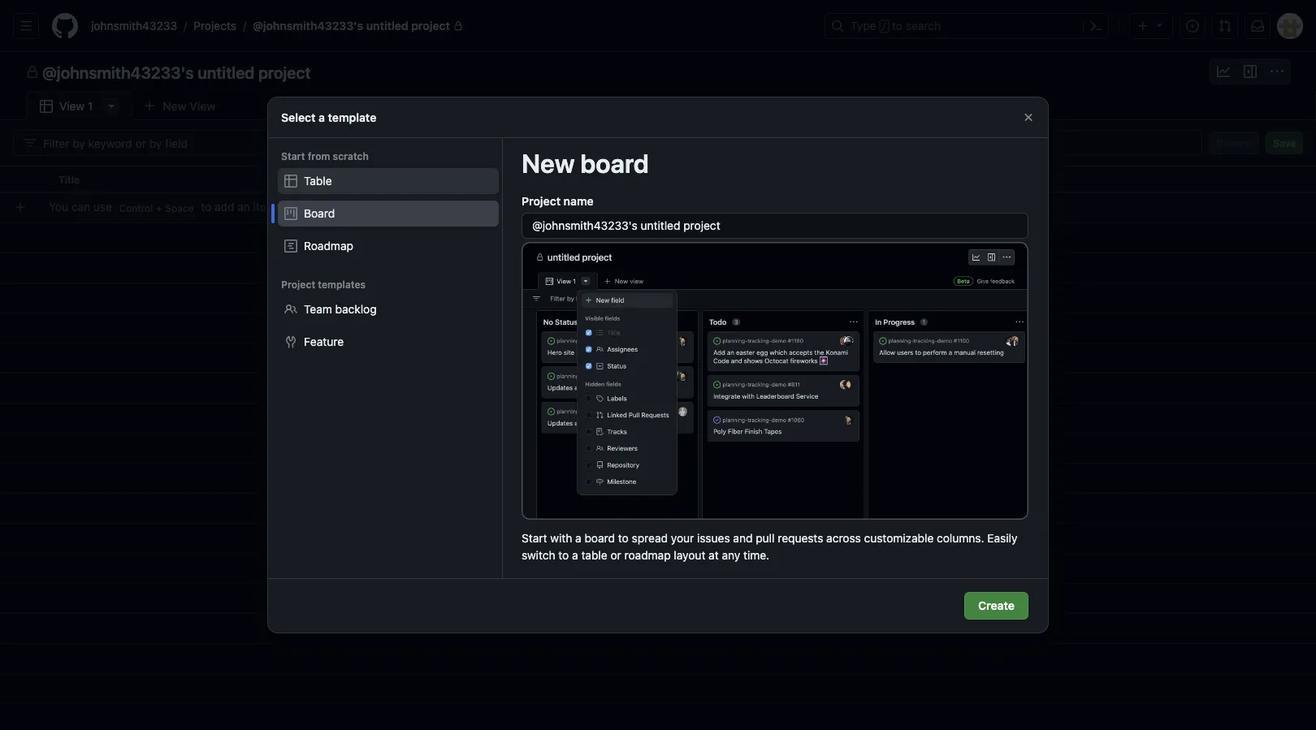 Task type: vqa. For each thing, say whether or not it's contained in the screenshot.
@johnsmith43233's inside PROJECT navigation
yes



Task type: locate. For each thing, give the bounding box(es) containing it.
2 view from the left
[[59, 100, 85, 113]]

new for new view
[[163, 99, 187, 113]]

across
[[827, 532, 861, 545]]

view
[[190, 99, 216, 113], [59, 100, 85, 113]]

new inside popup button
[[163, 99, 187, 113]]

1 vertical spatial a
[[575, 532, 582, 545]]

new right view options for view 1 image
[[163, 99, 187, 113]]

+
[[156, 203, 162, 214]]

start with a board to spread your issues and pull requests across customizable columns. easily switch to a table or roadmap layout at any time. image
[[522, 242, 1029, 520]]

view 1 link
[[26, 91, 133, 121]]

sc 9kayk9 0 image up "save" button
[[1271, 65, 1284, 78]]

a right with
[[575, 532, 582, 545]]

discard button
[[1209, 132, 1260, 154]]

search
[[906, 19, 941, 33]]

1 horizontal spatial new
[[522, 148, 575, 179]]

untitled
[[366, 19, 408, 33], [198, 63, 255, 82]]

control
[[119, 203, 153, 214]]

1 horizontal spatial project
[[522, 194, 561, 208]]

close image
[[1022, 111, 1035, 124]]

1 vertical spatial project
[[258, 63, 311, 82]]

a
[[319, 111, 325, 124], [575, 532, 582, 545], [572, 549, 578, 562]]

start up table icon
[[281, 150, 305, 162]]

1 vertical spatial start
[[522, 532, 547, 545]]

item
[[253, 200, 276, 214]]

sc 9kayk9 0 image inside view filters region
[[24, 137, 37, 150]]

project templates
[[281, 279, 366, 290]]

notifications image
[[1251, 20, 1264, 33]]

to left add
[[201, 200, 211, 214]]

type / to search
[[851, 19, 941, 33]]

0 horizontal spatial project
[[258, 63, 311, 82]]

@johnsmith43233's untitled project link
[[246, 13, 470, 39]]

project up people image
[[281, 279, 315, 290]]

team backlog
[[304, 303, 377, 316]]

1 vertical spatial @johnsmith43233's
[[42, 63, 194, 82]]

sc 9kayk9 0 image inside project 'navigation'
[[1217, 65, 1230, 78]]

untitled inside list
[[366, 19, 408, 33]]

pull
[[756, 532, 775, 545]]

add
[[215, 200, 234, 214]]

git pull request image
[[1219, 20, 1232, 33]]

start from scratch
[[281, 150, 369, 162]]

0 horizontal spatial start
[[281, 150, 305, 162]]

0 horizontal spatial project
[[281, 279, 315, 290]]

project up select
[[258, 63, 311, 82]]

@johnsmith43233's untitled project inside list
[[253, 19, 450, 33]]

start inside start with a board to spread your issues and pull requests across customizable columns. easily switch to a table or roadmap layout at any time.
[[522, 532, 547, 545]]

1 horizontal spatial start
[[522, 532, 547, 545]]

board up name
[[580, 148, 649, 179]]

projects
[[194, 19, 236, 33]]

view left 1 on the top of page
[[59, 100, 85, 113]]

new inside select a template alert dialog
[[522, 148, 575, 179]]

untitled down projects link
[[198, 63, 255, 82]]

0 horizontal spatial view
[[59, 100, 85, 113]]

sc 9kayk9 0 image down git pull request icon
[[1217, 65, 1230, 78]]

0 vertical spatial new
[[163, 99, 187, 113]]

title
[[59, 174, 80, 185]]

easily
[[988, 532, 1018, 545]]

board up the table
[[585, 532, 615, 545]]

1 vertical spatial sc 9kayk9 0 image
[[40, 100, 53, 113]]

a left the table
[[572, 549, 578, 562]]

column header
[[0, 166, 49, 193], [739, 166, 902, 193], [902, 166, 943, 193]]

untitled left lock icon
[[366, 19, 408, 33]]

backlog
[[335, 303, 377, 316]]

johnsmith43233 link
[[85, 13, 184, 39]]

new view
[[163, 99, 216, 113]]

list containing johnsmith43233 / projects /
[[85, 13, 815, 39]]

homepage image
[[52, 13, 78, 39]]

/
[[184, 19, 187, 32], [243, 19, 246, 32], [881, 21, 887, 33]]

0 horizontal spatial untitled
[[198, 63, 255, 82]]

0 horizontal spatial sc 9kayk9 0 image
[[40, 100, 53, 113]]

a right select
[[319, 111, 325, 124]]

/ left projects
[[184, 19, 187, 32]]

from
[[308, 150, 330, 162]]

@johnsmith43233's inside list
[[253, 19, 363, 33]]

row down view filters region
[[0, 166, 1316, 193]]

project down title column options image
[[522, 194, 561, 208]]

0 vertical spatial start
[[281, 150, 305, 162]]

team
[[304, 303, 332, 316]]

1 vertical spatial new
[[522, 148, 575, 179]]

1 horizontal spatial @johnsmith43233's
[[253, 19, 363, 33]]

and
[[733, 532, 753, 545]]

0 vertical spatial project
[[522, 194, 561, 208]]

template
[[328, 111, 377, 124]]

sc 9kayk9 0 image left view 1
[[40, 100, 53, 113]]

1 horizontal spatial project
[[411, 19, 450, 33]]

/ for type
[[881, 21, 887, 33]]

start with a board to spread your issues and pull requests across customizable columns. easily switch to a table or roadmap layout at any time.
[[522, 532, 1018, 562]]

grid
[[0, 166, 1316, 731]]

start for start from scratch
[[281, 150, 305, 162]]

tab panel
[[0, 120, 1316, 731]]

columns.
[[937, 532, 985, 545]]

new up the project name
[[522, 148, 575, 179]]

row containing you can use
[[7, 193, 1316, 223]]

0 vertical spatial a
[[319, 111, 325, 124]]

board element
[[278, 201, 499, 227]]

feature
[[304, 335, 344, 349]]

board
[[580, 148, 649, 179], [585, 532, 615, 545]]

/ right projects
[[243, 19, 246, 32]]

table
[[581, 549, 608, 562]]

sc 9kayk9 0 image down view 1 link
[[24, 137, 37, 150]]

time.
[[744, 549, 770, 562]]

row inside grid
[[7, 193, 1316, 223]]

you can use control + space to add an item
[[49, 200, 276, 214]]

name
[[564, 194, 594, 208]]

0 vertical spatial @johnsmith43233's
[[253, 19, 363, 33]]

1 vertical spatial untitled
[[198, 63, 255, 82]]

list
[[85, 13, 815, 39]]

@johnsmith43233's inside project 'navigation'
[[42, 63, 194, 82]]

new
[[163, 99, 187, 113], [522, 148, 575, 179]]

0 horizontal spatial /
[[184, 19, 187, 32]]

view inside new view popup button
[[190, 99, 216, 113]]

project templates element
[[268, 297, 502, 355]]

0 vertical spatial untitled
[[366, 19, 408, 33]]

/ inside type / to search
[[881, 21, 887, 33]]

0 vertical spatial board
[[580, 148, 649, 179]]

2 horizontal spatial /
[[881, 21, 887, 33]]

save button
[[1266, 132, 1303, 154]]

project inside 'navigation'
[[258, 63, 311, 82]]

sc 9kayk9 0 image
[[1217, 65, 1230, 78], [40, 100, 53, 113]]

1 view from the left
[[190, 99, 216, 113]]

0 vertical spatial project
[[411, 19, 450, 33]]

can
[[71, 200, 90, 214]]

at
[[709, 549, 719, 562]]

create new item or add existing item image
[[14, 201, 27, 214]]

sc 9kayk9 0 image down notifications image
[[1244, 65, 1257, 78]]

0 vertical spatial sc 9kayk9 0 image
[[1217, 65, 1230, 78]]

start up switch on the bottom of the page
[[522, 532, 547, 545]]

project
[[411, 19, 450, 33], [258, 63, 311, 82]]

select a template alert dialog
[[268, 98, 1048, 633]]

view filters region
[[13, 130, 1303, 156]]

to inside you can use control + space to add an item
[[201, 200, 211, 214]]

1 vertical spatial project
[[281, 279, 315, 290]]

an
[[238, 200, 250, 214]]

tab panel containing you can use
[[0, 120, 1316, 731]]

0 vertical spatial @johnsmith43233's untitled project
[[253, 19, 450, 33]]

start
[[281, 150, 305, 162], [522, 532, 547, 545]]

tab list
[[26, 91, 252, 121]]

row down assignees
[[7, 193, 1316, 223]]

@johnsmith43233's untitled project
[[253, 19, 450, 33], [42, 63, 311, 82]]

to up or
[[618, 532, 629, 545]]

@johnsmith43233's
[[253, 19, 363, 33], [42, 63, 194, 82]]

1 vertical spatial @johnsmith43233's untitled project
[[42, 63, 311, 82]]

project
[[522, 194, 561, 208], [281, 279, 315, 290]]

to
[[892, 19, 903, 33], [201, 200, 211, 214], [618, 532, 629, 545], [559, 549, 569, 562]]

0 horizontal spatial @johnsmith43233's
[[42, 63, 194, 82]]

tab list containing new view
[[26, 91, 252, 121]]

view down projects link
[[190, 99, 216, 113]]

1 horizontal spatial sc 9kayk9 0 image
[[1217, 65, 1230, 78]]

Project name text field
[[523, 214, 1028, 238]]

1 horizontal spatial view
[[190, 99, 216, 113]]

/ right type
[[881, 21, 887, 33]]

project left lock icon
[[411, 19, 450, 33]]

command palette image
[[1090, 20, 1103, 33]]

1 horizontal spatial untitled
[[366, 19, 408, 33]]

sc 9kayk9 0 image
[[1244, 65, 1257, 78], [1271, 65, 1284, 78], [26, 66, 39, 79], [24, 137, 37, 150]]

1 vertical spatial board
[[585, 532, 615, 545]]

0 horizontal spatial new
[[163, 99, 187, 113]]

row
[[0, 166, 1316, 193], [7, 193, 1316, 223]]



Task type: describe. For each thing, give the bounding box(es) containing it.
team backlog element
[[278, 297, 499, 323]]

start from scratch element
[[268, 168, 502, 259]]

people image
[[284, 303, 297, 316]]

feature element
[[278, 329, 499, 355]]

project for project templates
[[281, 279, 315, 290]]

new board
[[522, 148, 649, 179]]

start for start with a board to spread your issues and pull requests across customizable columns. easily switch to a table or roadmap layout at any time.
[[522, 532, 547, 545]]

roadmap
[[304, 239, 353, 253]]

view options for view 1 image
[[105, 99, 118, 112]]

templates
[[318, 279, 366, 290]]

2 vertical spatial a
[[572, 549, 578, 562]]

table image
[[284, 175, 297, 188]]

save
[[1274, 137, 1296, 149]]

you
[[49, 200, 68, 214]]

sc 9kayk9 0 image up view 1 link
[[26, 66, 39, 79]]

board inside start with a board to spread your issues and pull requests across customizable columns. easily switch to a table or roadmap layout at any time.
[[585, 532, 615, 545]]

use
[[93, 200, 112, 214]]

lock image
[[453, 21, 463, 31]]

row containing title
[[0, 166, 1316, 193]]

table element
[[278, 168, 499, 194]]

select a template
[[281, 111, 377, 124]]

issues
[[697, 532, 730, 545]]

sc 9kayk9 0 image inside view 1 link
[[40, 100, 53, 113]]

discard
[[1216, 137, 1252, 149]]

new view button
[[133, 93, 226, 119]]

to left search
[[892, 19, 903, 33]]

plus image
[[1137, 19, 1150, 32]]

triangle down image
[[1153, 18, 1166, 31]]

@johnsmith43233's untitled project inside project 'navigation'
[[42, 63, 311, 82]]

to down with
[[559, 549, 569, 562]]

roadmap
[[625, 549, 671, 562]]

johnsmith43233
[[91, 19, 177, 33]]

projects link
[[187, 13, 243, 39]]

view 1
[[59, 100, 93, 113]]

grid containing you can use
[[0, 166, 1316, 731]]

3 column header from the left
[[902, 166, 943, 193]]

project name
[[522, 194, 594, 208]]

requests
[[778, 532, 824, 545]]

board
[[304, 207, 335, 220]]

new board region
[[0, 0, 1316, 731]]

1
[[88, 100, 93, 113]]

your
[[671, 532, 694, 545]]

project image
[[284, 207, 297, 220]]

switch
[[522, 549, 555, 562]]

roadmap element
[[278, 233, 499, 259]]

with
[[550, 532, 572, 545]]

type
[[851, 19, 876, 33]]

project roadmap image
[[284, 240, 297, 253]]

select
[[281, 111, 316, 124]]

any
[[722, 549, 740, 562]]

project navigation
[[0, 52, 1316, 91]]

issue opened image
[[1186, 20, 1199, 33]]

space
[[165, 203, 194, 214]]

untitled inside project 'navigation'
[[198, 63, 255, 82]]

view inside view 1 link
[[59, 100, 85, 113]]

1 horizontal spatial /
[[243, 19, 246, 32]]

assignees
[[588, 174, 637, 185]]

spread
[[632, 532, 668, 545]]

tools image
[[284, 336, 297, 349]]

or
[[611, 549, 621, 562]]

project for project name
[[522, 194, 561, 208]]

title column options image
[[549, 173, 562, 186]]

/ for johnsmith43233
[[184, 19, 187, 32]]

table
[[304, 174, 332, 188]]

2 column header from the left
[[739, 166, 902, 193]]

johnsmith43233 / projects /
[[91, 19, 246, 33]]

1 column header from the left
[[0, 166, 49, 193]]

new for new board
[[522, 148, 575, 179]]

customizable
[[864, 532, 934, 545]]

layout
[[674, 549, 706, 562]]

scratch
[[333, 150, 369, 162]]



